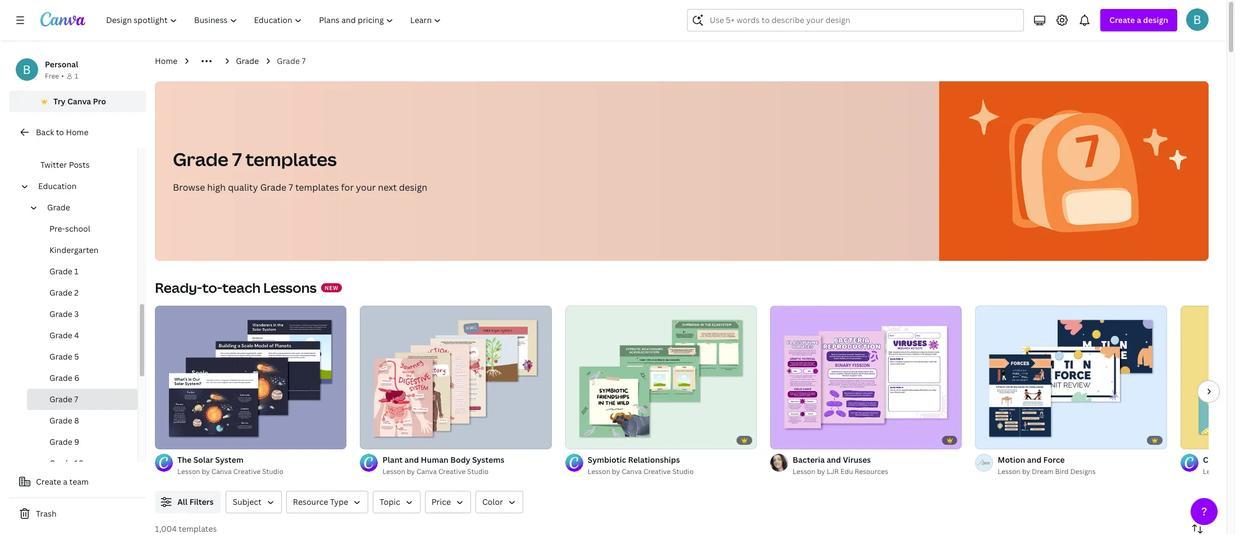 Task type: locate. For each thing, give the bounding box(es) containing it.
canva down relationships
[[622, 467, 642, 477]]

and up ljr
[[827, 455, 841, 466]]

2 and from the left
[[827, 455, 841, 466]]

topic
[[380, 497, 400, 508]]

canva down human
[[417, 467, 437, 477]]

all filters button
[[155, 491, 222, 514]]

0 horizontal spatial create
[[36, 477, 61, 488]]

grade 1 link
[[27, 261, 138, 283]]

cells
[[1203, 455, 1222, 466]]

a inside button
[[63, 477, 67, 488]]

grade 7 up grade 8
[[49, 394, 78, 405]]

1 horizontal spatial grade 7
[[277, 56, 306, 66]]

and inside the 'plant and human body systems lesson by canva creative studio'
[[405, 455, 419, 466]]

1 horizontal spatial creative
[[439, 467, 466, 477]]

canva right try
[[67, 96, 91, 107]]

Sort by button
[[1187, 518, 1209, 535]]

studio down the solar system link
[[262, 467, 284, 477]]

and inside motion and force lesson by dream bird designs
[[1028, 455, 1042, 466]]

2 1 from the top
[[74, 266, 79, 277]]

canva inside the solar system lesson by canva creative studio
[[212, 467, 232, 477]]

lesson inside the 'plant and human body systems lesson by canva creative studio'
[[383, 467, 405, 477]]

0 horizontal spatial grade 7
[[49, 394, 78, 405]]

1 vertical spatial create
[[36, 477, 61, 488]]

home link
[[155, 55, 178, 67]]

color
[[482, 497, 503, 508]]

2 horizontal spatial studio
[[673, 467, 694, 477]]

and inside bacteria and viruses lesson by ljr edu resources
[[827, 455, 841, 466]]

free
[[45, 71, 59, 81]]

pre-school link
[[27, 218, 138, 240]]

6 by from the left
[[1228, 467, 1236, 477]]

by up topic button
[[407, 467, 415, 477]]

1 right •
[[75, 71, 78, 81]]

symbiotic
[[588, 455, 627, 466]]

1 vertical spatial grade 7
[[49, 394, 78, 405]]

4 and from the left
[[1224, 455, 1236, 466]]

2 by from the left
[[407, 467, 415, 477]]

and inside cells and lesson by
[[1224, 455, 1236, 466]]

by left dream
[[1023, 467, 1031, 477]]

lesson down "cells" on the bottom
[[1203, 467, 1226, 477]]

lesson by canva creative studio link up subject button
[[177, 467, 347, 478]]

by left ljr
[[817, 467, 826, 477]]

0 vertical spatial design
[[1144, 15, 1169, 25]]

animated social media link
[[18, 133, 138, 154]]

design left brad klo icon
[[1144, 15, 1169, 25]]

1 creative from the left
[[233, 467, 261, 477]]

trash link
[[9, 503, 146, 526]]

creative inside symbiotic relationships lesson by canva creative studio
[[644, 467, 671, 477]]

3 by from the left
[[612, 467, 620, 477]]

1 horizontal spatial studio
[[467, 467, 489, 477]]

creative inside the solar system lesson by canva creative studio
[[233, 467, 261, 477]]

cells and link
[[1203, 454, 1236, 467]]

body
[[451, 455, 471, 466]]

grade 10 link
[[27, 453, 138, 475]]

by inside symbiotic relationships lesson by canva creative studio
[[612, 467, 620, 477]]

all filters
[[177, 497, 214, 508]]

0 vertical spatial templates
[[246, 147, 337, 171]]

9
[[74, 437, 79, 448]]

0 horizontal spatial lesson by canva creative studio link
[[177, 467, 347, 478]]

home
[[155, 56, 178, 66], [66, 127, 88, 138]]

pre-school
[[49, 224, 90, 234]]

canva down system on the bottom left
[[212, 467, 232, 477]]

lesson by canva creative studio link
[[177, 467, 347, 478], [383, 467, 552, 478], [588, 467, 757, 478]]

lesson by canva creative studio link down relationships
[[588, 467, 757, 478]]

0 horizontal spatial home
[[66, 127, 88, 138]]

1 vertical spatial a
[[63, 477, 67, 488]]

Search search field
[[710, 10, 1017, 31]]

a for design
[[1137, 15, 1142, 25]]

1 horizontal spatial create
[[1110, 15, 1136, 25]]

1 and from the left
[[405, 455, 419, 466]]

grade button
[[43, 197, 131, 218]]

bacteria and viruses image
[[771, 306, 962, 450]]

lesson down bacteria
[[793, 467, 816, 477]]

back to home link
[[9, 121, 146, 144]]

lesson down plant on the bottom left of the page
[[383, 467, 405, 477]]

the solar system lesson by canva creative studio
[[177, 455, 284, 477]]

grade 7 down top level navigation element in the top of the page
[[277, 56, 306, 66]]

new
[[325, 284, 339, 292]]

resource type button
[[286, 491, 369, 514]]

1 by from the left
[[202, 467, 210, 477]]

2 studio from the left
[[467, 467, 489, 477]]

design inside dropdown button
[[1144, 15, 1169, 25]]

by inside motion and force lesson by dream bird designs
[[1023, 467, 1031, 477]]

3 creative from the left
[[644, 467, 671, 477]]

studio inside symbiotic relationships lesson by canva creative studio
[[673, 467, 694, 477]]

and for human
[[405, 455, 419, 466]]

and
[[405, 455, 419, 466], [827, 455, 841, 466], [1028, 455, 1042, 466], [1224, 455, 1236, 466]]

force
[[1044, 455, 1065, 466]]

by inside the solar system lesson by canva creative studio
[[202, 467, 210, 477]]

3 lesson by canva creative studio link from the left
[[588, 467, 757, 478]]

price
[[432, 497, 451, 508]]

twitter posts link
[[18, 154, 138, 176]]

teach
[[222, 279, 261, 297]]

3 and from the left
[[1028, 455, 1042, 466]]

posts
[[69, 160, 90, 170]]

0 horizontal spatial creative
[[233, 467, 261, 477]]

by inside the 'plant and human body systems lesson by canva creative studio'
[[407, 467, 415, 477]]

create a design
[[1110, 15, 1169, 25]]

8
[[74, 416, 79, 426]]

create a team button
[[9, 471, 146, 494]]

subject
[[233, 497, 262, 508]]

cells and lesson by
[[1203, 455, 1236, 477]]

lesson
[[177, 467, 200, 477], [383, 467, 405, 477], [588, 467, 611, 477], [793, 467, 816, 477], [998, 467, 1021, 477], [1203, 467, 1226, 477]]

1 vertical spatial 1
[[74, 266, 79, 277]]

plant and human body systems link
[[383, 454, 552, 467]]

creative down body
[[439, 467, 466, 477]]

lesson down the
[[177, 467, 200, 477]]

7 up 8
[[74, 394, 78, 405]]

7 down grade 7 templates
[[289, 181, 293, 194]]

twitter
[[40, 160, 67, 170]]

•
[[61, 71, 64, 81]]

4 by from the left
[[817, 467, 826, 477]]

by down cells and link
[[1228, 467, 1236, 477]]

canva inside the 'plant and human body systems lesson by canva creative studio'
[[417, 467, 437, 477]]

studio down 'systems'
[[467, 467, 489, 477]]

0 horizontal spatial a
[[63, 477, 67, 488]]

2 creative from the left
[[439, 467, 466, 477]]

0 vertical spatial a
[[1137, 15, 1142, 25]]

create
[[1110, 15, 1136, 25], [36, 477, 61, 488]]

try canva pro
[[53, 96, 106, 107]]

by down solar
[[202, 467, 210, 477]]

create for create a team
[[36, 477, 61, 488]]

plant and human body systems image
[[360, 306, 552, 450]]

plant
[[383, 455, 403, 466]]

None search field
[[688, 9, 1025, 31]]

1 up 2
[[74, 266, 79, 277]]

0 vertical spatial home
[[155, 56, 178, 66]]

bird
[[1056, 467, 1069, 477]]

2 horizontal spatial lesson by canva creative studio link
[[588, 467, 757, 478]]

lesson by canva creative studio link for plant and human body systems
[[383, 467, 552, 478]]

a inside dropdown button
[[1137, 15, 1142, 25]]

2 lesson from the left
[[383, 467, 405, 477]]

price button
[[425, 491, 471, 514]]

1 vertical spatial templates
[[295, 181, 339, 194]]

1 horizontal spatial a
[[1137, 15, 1142, 25]]

5 lesson from the left
[[998, 467, 1021, 477]]

create inside dropdown button
[[1110, 15, 1136, 25]]

2 lesson by canva creative studio link from the left
[[383, 467, 552, 478]]

templates left the "for"
[[295, 181, 339, 194]]

education link
[[34, 176, 131, 197]]

high
[[207, 181, 226, 194]]

7 up quality
[[232, 147, 242, 171]]

plant and human body systems lesson by canva creative studio
[[383, 455, 505, 477]]

templates up browse high quality grade 7 templates for your next design
[[246, 147, 337, 171]]

your
[[356, 181, 376, 194]]

systems
[[472, 455, 505, 466]]

and up dream
[[1028, 455, 1042, 466]]

browse
[[173, 181, 205, 194]]

lesson inside symbiotic relationships lesson by canva creative studio
[[588, 467, 611, 477]]

lesson down motion
[[998, 467, 1021, 477]]

symbiotic relationships link
[[588, 454, 757, 467]]

0 horizontal spatial studio
[[262, 467, 284, 477]]

grade
[[236, 56, 259, 66], [277, 56, 300, 66], [173, 147, 229, 171], [260, 181, 287, 194], [47, 202, 70, 213], [49, 266, 72, 277], [49, 288, 72, 298], [49, 309, 72, 320], [49, 330, 72, 341], [49, 352, 72, 362], [49, 373, 72, 384], [49, 394, 72, 405], [49, 416, 72, 426], [49, 437, 72, 448], [49, 458, 72, 469]]

motion
[[998, 455, 1026, 466]]

symbiotic relationships lesson by canva creative studio
[[588, 455, 694, 477]]

lesson down symbiotic
[[588, 467, 611, 477]]

5 by from the left
[[1023, 467, 1031, 477]]

canva inside symbiotic relationships lesson by canva creative studio
[[622, 467, 642, 477]]

lesson inside the solar system lesson by canva creative studio
[[177, 467, 200, 477]]

and up lesson by link
[[1224, 455, 1236, 466]]

1 vertical spatial design
[[399, 181, 428, 194]]

1 lesson from the left
[[177, 467, 200, 477]]

1 studio from the left
[[262, 467, 284, 477]]

twitter posts
[[40, 160, 90, 170]]

studio down "symbiotic relationships" link
[[673, 467, 694, 477]]

1 lesson by canva creative studio link from the left
[[177, 467, 347, 478]]

color button
[[476, 491, 523, 514]]

and for lesson
[[1224, 455, 1236, 466]]

system
[[215, 455, 244, 466]]

1 horizontal spatial lesson by canva creative studio link
[[383, 467, 552, 478]]

lesson by canva creative studio link down body
[[383, 467, 552, 478]]

lesson inside motion and force lesson by dream bird designs
[[998, 467, 1021, 477]]

cells and cell theory image
[[1181, 306, 1236, 450]]

lesson by dream bird designs link
[[998, 467, 1167, 478]]

7 down top level navigation element in the top of the page
[[302, 56, 306, 66]]

1 vertical spatial home
[[66, 127, 88, 138]]

0 vertical spatial 1
[[75, 71, 78, 81]]

templates
[[246, 147, 337, 171], [295, 181, 339, 194]]

pro
[[93, 96, 106, 107]]

6 lesson from the left
[[1203, 467, 1226, 477]]

design right "next"
[[399, 181, 428, 194]]

1 horizontal spatial design
[[1144, 15, 1169, 25]]

creative down relationships
[[644, 467, 671, 477]]

browse high quality grade 7 templates for your next design
[[173, 181, 428, 194]]

0 vertical spatial create
[[1110, 15, 1136, 25]]

ready-
[[155, 279, 202, 297]]

4 lesson from the left
[[793, 467, 816, 477]]

and right plant on the bottom left of the page
[[405, 455, 419, 466]]

grade 7 templates
[[173, 147, 337, 171]]

resource
[[293, 497, 328, 508]]

3 studio from the left
[[673, 467, 694, 477]]

grade 6 link
[[27, 368, 138, 389]]

type
[[330, 497, 348, 508]]

school
[[65, 224, 90, 234]]

by down symbiotic
[[612, 467, 620, 477]]

1 horizontal spatial home
[[155, 56, 178, 66]]

creative down the solar system link
[[233, 467, 261, 477]]

to-
[[202, 279, 222, 297]]

create inside button
[[36, 477, 61, 488]]

to
[[56, 127, 64, 138]]

2 horizontal spatial creative
[[644, 467, 671, 477]]

3 lesson from the left
[[588, 467, 611, 477]]

grade 3 link
[[27, 304, 138, 325]]

viruses
[[843, 455, 871, 466]]

ljr
[[827, 467, 839, 477]]

the solar system image
[[155, 306, 347, 450]]



Task type: describe. For each thing, give the bounding box(es) containing it.
filters
[[190, 497, 214, 508]]

grade 8 link
[[27, 411, 138, 432]]

by inside bacteria and viruses lesson by ljr edu resources
[[817, 467, 826, 477]]

lessons
[[263, 279, 317, 297]]

0 vertical spatial grade 7
[[277, 56, 306, 66]]

next
[[378, 181, 397, 194]]

and for viruses
[[827, 455, 841, 466]]

back
[[36, 127, 54, 138]]

grade 5
[[49, 352, 79, 362]]

bacteria
[[793, 455, 825, 466]]

kindergarten
[[49, 245, 99, 256]]

grade 9 link
[[27, 432, 138, 453]]

brad klo image
[[1187, 8, 1209, 31]]

2
[[74, 288, 79, 298]]

5
[[74, 352, 79, 362]]

pre-
[[49, 224, 65, 234]]

quality
[[228, 181, 258, 194]]

the solar system link
[[177, 454, 347, 467]]

grade 9
[[49, 437, 79, 448]]

motion and force image
[[976, 306, 1167, 450]]

and for force
[[1028, 455, 1042, 466]]

0 horizontal spatial design
[[399, 181, 428, 194]]

bacteria and viruses lesson by ljr edu resources
[[793, 455, 889, 477]]

free •
[[45, 71, 64, 81]]

lesson by canva creative studio link for the solar system
[[177, 467, 347, 478]]

try canva pro button
[[9, 91, 146, 112]]

top level navigation element
[[99, 9, 451, 31]]

topic button
[[373, 491, 420, 514]]

solar
[[193, 455, 213, 466]]

by inside cells and lesson by
[[1228, 467, 1236, 477]]

creative inside the 'plant and human body systems lesson by canva creative studio'
[[439, 467, 466, 477]]

create a team
[[36, 477, 89, 488]]

grade 3
[[49, 309, 79, 320]]

studio inside the solar system lesson by canva creative studio
[[262, 467, 284, 477]]

studio inside the 'plant and human body systems lesson by canva creative studio'
[[467, 467, 489, 477]]

lesson inside bacteria and viruses lesson by ljr edu resources
[[793, 467, 816, 477]]

canva inside button
[[67, 96, 91, 107]]

the
[[177, 455, 192, 466]]

4
[[74, 330, 79, 341]]

try
[[53, 96, 66, 107]]

trash
[[36, 509, 57, 520]]

3
[[74, 309, 79, 320]]

grade 2 link
[[27, 283, 138, 304]]

social
[[79, 138, 102, 149]]

designs
[[1071, 467, 1096, 477]]

edu
[[841, 467, 853, 477]]

media
[[104, 138, 127, 149]]

grade 10
[[49, 458, 84, 469]]

animated
[[40, 138, 77, 149]]

lesson by canva creative studio link for symbiotic relationships
[[588, 467, 757, 478]]

human
[[421, 455, 449, 466]]

create for create a design
[[1110, 15, 1136, 25]]

back to home
[[36, 127, 88, 138]]

dream
[[1032, 467, 1054, 477]]

grade 6
[[49, 373, 79, 384]]

personal
[[45, 59, 78, 70]]

bacteria and viruses link
[[793, 454, 962, 467]]

ready-to-teach lessons
[[155, 279, 317, 297]]

grade 8
[[49, 416, 79, 426]]

lesson by link
[[1203, 467, 1236, 478]]

motion and force link
[[998, 454, 1167, 467]]

a for team
[[63, 477, 67, 488]]

for
[[341, 181, 354, 194]]

symbiotic relationships image
[[565, 306, 757, 450]]

animated social media
[[40, 138, 127, 149]]

subject button
[[226, 491, 282, 514]]

education
[[38, 181, 77, 192]]

resources
[[855, 467, 889, 477]]

all
[[177, 497, 188, 508]]

grade 2
[[49, 288, 79, 298]]

6
[[74, 373, 79, 384]]

grade inside button
[[47, 202, 70, 213]]

10
[[74, 458, 84, 469]]

grade 5 link
[[27, 347, 138, 368]]

motion and force lesson by dream bird designs
[[998, 455, 1096, 477]]

grade 4 link
[[27, 325, 138, 347]]

lesson by ljr edu resources link
[[793, 467, 962, 478]]

lesson inside cells and lesson by
[[1203, 467, 1226, 477]]

grade 1
[[49, 266, 79, 277]]

1 1 from the top
[[75, 71, 78, 81]]



Task type: vqa. For each thing, say whether or not it's contained in the screenshot.


